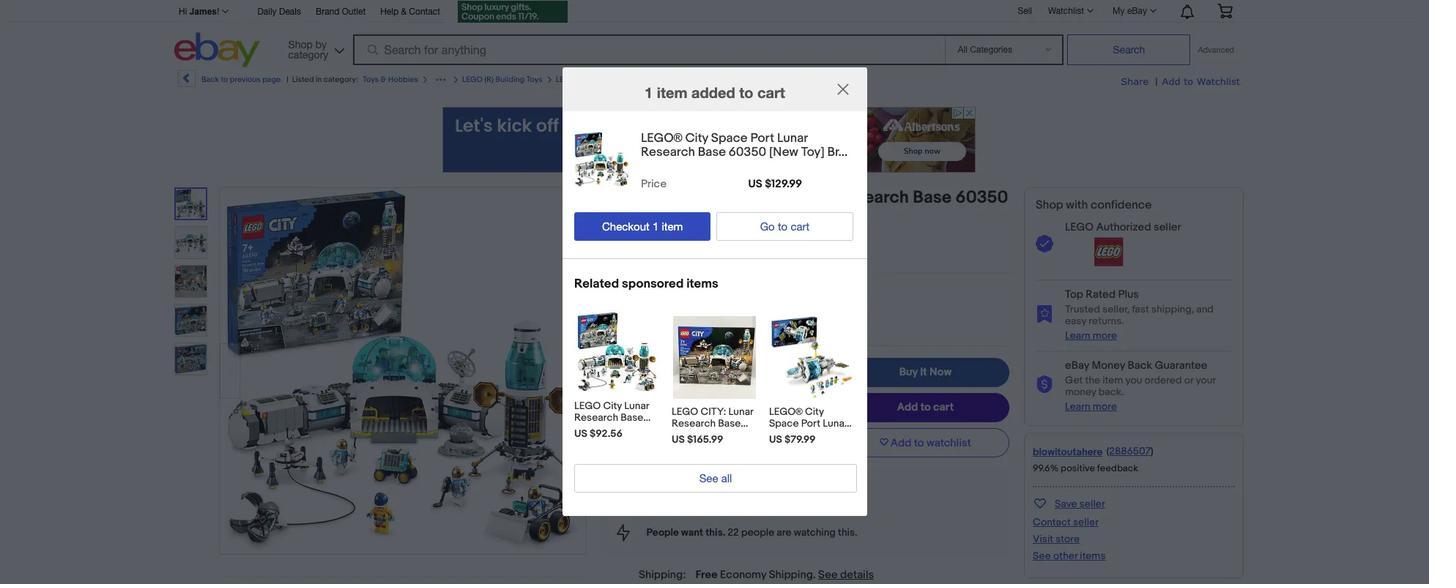 Task type: locate. For each thing, give the bounding box(es) containing it.
1 (r) from the left
[[485, 75, 494, 84]]

0 vertical spatial toy]
[[801, 145, 825, 160]]

cart right added
[[757, 83, 785, 101]]

guarantee
[[1155, 359, 1208, 373]]

port up the go
[[750, 188, 784, 208]]

full
[[787, 418, 802, 432]]

save us $8.99 (6% off)
[[686, 397, 798, 411]]

banner
[[174, 0, 1244, 71]]

0 horizontal spatial (r)
[[485, 75, 494, 84]]

1 learn from the top
[[1066, 330, 1091, 342]]

this.
[[706, 527, 726, 539], [838, 527, 858, 539]]

to inside go to cart link
[[778, 220, 788, 232]]

account navigation
[[174, 0, 1244, 25]]

this. left '22'
[[706, 527, 726, 539]]

positive
[[1061, 463, 1096, 475]]

more down seller,
[[1093, 330, 1118, 342]]

your shopping cart image
[[1217, 4, 1234, 18]]

more inside ebay money back guarantee get the item you ordered or your money back. learn more
[[1093, 401, 1118, 413]]

add
[[1163, 75, 1181, 87], [898, 401, 919, 415], [891, 436, 912, 450]]

2 vertical spatial [new
[[802, 441, 825, 454]]

space inside lego® city space port lunar research base 60350 [new toy] brick authorized lego® seller, ships from the usa
[[696, 188, 747, 208]]

buy it now link
[[842, 358, 1010, 388]]

1 vertical spatial learn more link
[[1066, 401, 1118, 413]]

1 horizontal spatial city:
[[745, 75, 765, 84]]

us $129.99 up list price us $138.98
[[686, 358, 778, 381]]

with right shop
[[1067, 199, 1088, 213]]

more down back.
[[1093, 401, 1118, 413]]

to for back to previous page
[[221, 75, 228, 84]]

brick for space
[[769, 453, 793, 466]]

plus right 7
[[631, 447, 651, 460]]

us right price
[[734, 383, 748, 397]]

toy] inside lego® city space port lunar research base 60350 [new toy] brick authorized lego® seller, ships from the usa
[[644, 208, 677, 229]]

and right "shipping"
[[777, 489, 794, 501]]

watching
[[794, 527, 836, 539]]

add to cart link
[[842, 394, 1010, 423]]

0 horizontal spatial last
[[614, 255, 633, 267]]

free left economy
[[696, 569, 718, 583]]

0 vertical spatial ebay
[[1128, 6, 1148, 16]]

in left full
[[776, 418, 785, 432]]

city inside lego® city space port lunar research base 60350 [new toy] br...
[[685, 131, 708, 146]]

1 horizontal spatial plus
[[1119, 288, 1140, 302]]

1 vertical spatial plus
[[631, 447, 651, 460]]

1 vertical spatial and
[[777, 489, 794, 501]]

60350 inside lego city lunar research base 60350 outer space toy for kids ages 7 plus
[[574, 423, 605, 436]]

price:
[[649, 358, 678, 372]]

1 horizontal spatial toy]
[[801, 145, 825, 160]]

items right other
[[1080, 550, 1106, 563]]

to inside back to previous page 'link'
[[221, 75, 228, 84]]

port inside lego® city space port lunar research base 60350 [new toy] br...
[[750, 131, 774, 146]]

lego for lego (r) building toys
[[462, 75, 483, 84]]

more right packs
[[702, 75, 721, 84]]

city up checkout 1 item link in the top of the page
[[660, 188, 693, 208]]

60350 inside lego® city space port lunar research base 60350 [new toy] brick authorized lego® seller, ships from the usa
[[956, 188, 1009, 208]]

learn down money
[[1066, 401, 1091, 413]]

research inside lego® city space port lunar research base 60350 [new toy] brick authorized lego® seller, ships from the usa
[[835, 188, 909, 208]]

2 (r) from the left
[[578, 75, 588, 84]]

toy] down 'price' on the left top of page
[[644, 208, 677, 229]]

feedback
[[1098, 463, 1139, 475]]

lego® inside lego® city space port lunar research base 60350 [new toy] br...
[[641, 131, 682, 146]]

add inside "button"
[[891, 436, 912, 450]]

us $129.99 inside 1 item added to cart 'document'
[[748, 177, 802, 191]]

city:
[[745, 75, 765, 84], [701, 405, 726, 418]]

deals
[[279, 7, 301, 17]]

1 horizontal spatial ebay
[[1128, 6, 1148, 16]]

lunar up go to cart on the top right of page
[[788, 188, 831, 208]]

port inside lego® city space port lunar space station 60349 [new toy] brick
[[801, 417, 821, 430]]

authorized down the checkout
[[600, 235, 655, 248]]

with details__icon image for ebay money back guarantee
[[1036, 376, 1054, 394]]

city for lego® city space port lunar research base 60350 [new toy] brick authorized lego® seller, ships from the usa
[[660, 188, 693, 208]]

(r)
[[485, 75, 494, 84], [578, 75, 588, 84]]

0 vertical spatial the
[[784, 235, 800, 248]]

0 horizontal spatial returns.
[[797, 489, 832, 501]]

cart inside add to cart link
[[934, 401, 954, 415]]

base for lego® city space port lunar research base 60350 [new toy] brick authorized lego® seller, ships from the usa
[[913, 188, 952, 208]]

city up the outer
[[603, 400, 622, 412]]

2 horizontal spatial &
[[645, 75, 651, 84]]

breathe
[[647, 489, 683, 501]]

if
[[743, 418, 749, 432]]

1 item added to cart document
[[562, 67, 867, 516]]

or
[[1185, 374, 1194, 387]]

[new up last item available
[[600, 208, 640, 229]]

want
[[682, 527, 704, 539]]

item
[[657, 83, 687, 101], [662, 220, 683, 232], [636, 255, 656, 267], [1103, 374, 1124, 387]]

toy] inside lego® city space port lunar research base 60350 [new toy] br...
[[801, 145, 825, 160]]

us up the interest
[[712, 397, 726, 411]]

0 horizontal spatial save
[[686, 397, 710, 411]]

related sponsored items
[[574, 276, 718, 291]]

lego® up the checkout
[[600, 188, 656, 208]]

banner containing sell
[[174, 0, 1244, 71]]

to down buy it now link
[[921, 401, 931, 415]]

1 horizontal spatial and
[[1197, 303, 1214, 316]]

0 vertical spatial (60350)
[[842, 75, 870, 84]]

with right $99+
[[748, 432, 768, 446]]

space inside lego city lunar research base 60350 outer space toy for kids ages 7 plus
[[574, 435, 604, 448]]

more inside top rated plus trusted seller, fast shipping, and easy returns. learn more
[[1093, 330, 1118, 342]]

see down visit
[[1033, 550, 1052, 563]]

back inside 'link'
[[202, 75, 219, 84]]

$129.99 up list price us $138.98
[[714, 358, 778, 381]]

0 vertical spatial seller
[[1154, 221, 1182, 235]]

with details__icon image
[[1036, 236, 1054, 254], [1036, 305, 1054, 323], [1036, 376, 1054, 394], [616, 488, 630, 503], [617, 525, 630, 542]]

0 vertical spatial watchlist
[[1049, 6, 1085, 16]]

store
[[1056, 533, 1080, 546]]

60350 down 1 item added to cart on the top of the page
[[729, 145, 766, 160]]

to inside add to watchlist "button"
[[914, 436, 925, 450]]

0 horizontal spatial [new
[[600, 208, 640, 229]]

toys
[[363, 75, 379, 84], [527, 75, 543, 84]]

cart
[[757, 83, 785, 101], [791, 220, 810, 232], [934, 401, 954, 415]]

toy] right $79.99
[[828, 441, 847, 454]]

packs
[[652, 75, 673, 84]]

0 vertical spatial brick
[[680, 208, 721, 229]]

advertisement region
[[443, 107, 976, 173]]

1 vertical spatial toy]
[[644, 208, 677, 229]]

items
[[686, 276, 718, 291], [1080, 550, 1106, 563]]

1 toys from the left
[[363, 75, 379, 84]]

0 horizontal spatial back
[[202, 75, 219, 84]]

1 vertical spatial [new
[[600, 208, 640, 229]]

seller inside button
[[1080, 498, 1106, 511]]

ships
[[729, 235, 756, 248]]

60349
[[769, 441, 799, 454]]

0 vertical spatial learn more link
[[1066, 330, 1118, 342]]

0 vertical spatial city:
[[745, 75, 765, 84]]

0 vertical spatial us $129.99
[[748, 177, 802, 191]]

help
[[380, 7, 399, 17]]

economy shipping . see details
[[720, 569, 874, 583]]

related
[[574, 276, 619, 291]]

base inside lego® city space port lunar research base 60350 [new toy] brick authorized lego® seller, ships from the usa
[[913, 188, 952, 208]]

brick inside lego® city space port lunar research base 60350 [new toy] brick authorized lego® seller, ships from the usa
[[680, 208, 721, 229]]

0 horizontal spatial authorized
[[600, 235, 655, 248]]

60350 for br...
[[729, 145, 766, 160]]

lego up advertisement region
[[723, 75, 743, 84]]

free down all
[[712, 489, 732, 501]]

1 learn more link from the top
[[1066, 330, 1118, 342]]

item up related sponsored items
[[636, 255, 656, 267]]

picture 1 of 5 image
[[176, 189, 206, 219]]

from
[[758, 235, 781, 248]]

lego for lego (r) complete sets & packs
[[556, 75, 577, 84]]

this. right watching
[[838, 527, 858, 539]]

1 vertical spatial the
[[1086, 374, 1101, 387]]

last left one
[[743, 314, 762, 326]]

watchlist link
[[1041, 2, 1101, 20]]

[new inside lego® city space port lunar research base 60350 [new toy] brick authorized lego® seller, ships from the usa
[[600, 208, 640, 229]]

city: up the interest
[[701, 405, 726, 418]]

add down buy
[[898, 401, 919, 415]]

1
[[645, 83, 653, 101], [653, 220, 659, 232]]

listed
[[292, 75, 314, 84]]

authorized inside lego® city space port lunar research base 60350 [new toy] brick authorized lego® seller, ships from the usa
[[600, 235, 655, 248]]

contact inside account navigation
[[409, 7, 440, 17]]

0 vertical spatial contact
[[409, 7, 440, 17]]

outlet
[[342, 7, 366, 17]]

breathe easy. free shipping and returns.
[[647, 489, 832, 501]]

0 horizontal spatial watchlist
[[1049, 6, 1085, 16]]

add down add to cart link
[[891, 436, 912, 450]]

lunar inside lego® city space port lunar space station 60349 [new toy] brick
[[823, 417, 848, 430]]

plus inside lego city lunar research base 60350 outer space toy for kids ages 7 plus
[[631, 447, 651, 460]]

to
[[221, 75, 228, 84], [1184, 75, 1194, 87], [739, 83, 753, 101], [778, 220, 788, 232], [921, 401, 931, 415], [914, 436, 925, 450]]

the right get
[[1086, 374, 1101, 387]]

the inside lego® city space port lunar research base 60350 [new toy] brick authorized lego® seller, ships from the usa
[[784, 235, 800, 248]]

(6%
[[759, 397, 778, 411]]

1 vertical spatial 60350
[[956, 188, 1009, 208]]

research for lego® city space port lunar research base 60350 [new toy] brick authorized lego® seller, ships from the usa
[[835, 188, 909, 208]]

[new inside lego® city space port lunar research base 60350 [new toy] br...
[[769, 145, 798, 160]]

1 vertical spatial last
[[743, 314, 762, 326]]

1 vertical spatial port
[[750, 188, 784, 208]]

(r) left building at the left
[[485, 75, 494, 84]]

toys right category: on the left of the page
[[363, 75, 379, 84]]

port for lego® city space port lunar research base 60350 [new toy] br...
[[750, 131, 774, 146]]

0 horizontal spatial city:
[[701, 405, 726, 418]]

city for lego® city space port lunar space station 60349 [new toy] brick
[[805, 405, 824, 418]]

lego (r) building toys link
[[462, 75, 543, 84]]

lego® for lego® city space port lunar space station 60349 [new toy] brick
[[769, 405, 803, 418]]

lego® city space port lunar space station 60349 [new toy] brick
[[769, 405, 848, 466]]

lunar for lego® city space port lunar space station 60349 [new toy] brick
[[823, 417, 848, 430]]

2 vertical spatial add
[[891, 436, 912, 450]]

0 horizontal spatial 60350
[[574, 423, 605, 436]]

2 vertical spatial 60350
[[574, 423, 605, 436]]

ebay up get
[[1066, 359, 1090, 373]]

space inside lego® city space port lunar research base 60350 [new toy] br...
[[711, 131, 748, 146]]

1 horizontal spatial watchlist
[[1197, 75, 1241, 87]]

contact right help on the top left
[[409, 7, 440, 17]]

items down available
[[686, 276, 718, 291]]

2 this. from the left
[[838, 527, 858, 539]]

1 vertical spatial watchlist
[[1197, 75, 1241, 87]]

authorized down confidence
[[1097, 221, 1152, 235]]

with details__icon image left breathe
[[616, 488, 630, 503]]

cart for go
[[791, 220, 810, 232]]

seller inside 'contact seller visit store see other items'
[[1074, 517, 1099, 529]]

2 vertical spatial port
[[801, 417, 821, 430]]

research inside lego city: lunar research base (60350)
[[672, 417, 716, 430]]

1 horizontal spatial (r)
[[578, 75, 588, 84]]

0 horizontal spatial in
[[316, 75, 322, 84]]

last up related sponsored items
[[614, 255, 633, 267]]

1 horizontal spatial last
[[743, 314, 762, 326]]

to inside add to cart link
[[921, 401, 931, 415]]

to left watchlist
[[914, 436, 925, 450]]

kids
[[574, 447, 595, 460]]

1 vertical spatial contact
[[1033, 517, 1071, 529]]

0 horizontal spatial the
[[784, 235, 800, 248]]

save
[[686, 397, 710, 411], [1055, 498, 1078, 511]]

save up no
[[686, 397, 710, 411]]

to for add to watchlist
[[914, 436, 925, 450]]

cart inside go to cart link
[[791, 220, 810, 232]]

brick up the seller,
[[680, 208, 721, 229]]

in left 6
[[805, 418, 814, 432]]

city up 6
[[805, 405, 824, 418]]

money
[[1066, 386, 1097, 399]]

watchlist down advanced
[[1197, 75, 1241, 87]]

get
[[1066, 374, 1083, 387]]

1 horizontal spatial with
[[1067, 199, 1088, 213]]

0 horizontal spatial items
[[686, 276, 718, 291]]

brick inside lego® city space port lunar space station 60349 [new toy] brick
[[769, 453, 793, 466]]

us up kids
[[574, 427, 587, 440]]

add for add to cart
[[898, 401, 919, 415]]

0 horizontal spatial with
[[748, 432, 768, 446]]

cart up usa on the top of page
[[791, 220, 810, 232]]

back.
[[1099, 386, 1125, 399]]

ebay
[[1128, 6, 1148, 16], [1066, 359, 1090, 373]]

toys & hobbies
[[363, 75, 418, 84]]

to down advanced "link"
[[1184, 75, 1194, 87]]

& inside account navigation
[[401, 7, 407, 17]]

$92.56
[[590, 427, 622, 440]]

save inside button
[[1055, 498, 1078, 511]]

lunar inside lego® city space port lunar research base 60350 [new toy] br...
[[777, 131, 808, 146]]

1 vertical spatial back
[[1128, 359, 1153, 373]]

your
[[1196, 374, 1216, 387]]

ebay inside account navigation
[[1128, 6, 1148, 16]]

0 horizontal spatial toy]
[[644, 208, 677, 229]]

city inside lego® city space port lunar research base 60350 [new toy] brick authorized lego® seller, ships from the usa
[[660, 188, 693, 208]]

to right the go
[[778, 220, 788, 232]]

see inside 'contact seller visit store see other items'
[[1033, 550, 1052, 563]]

us down lego® city space port lunar research base 60350 [new toy] br...
[[748, 177, 762, 191]]

and inside top rated plus trusted seller, fast shipping, and easy returns. learn more
[[1197, 303, 1214, 316]]

0 vertical spatial [new
[[769, 145, 798, 160]]

1 horizontal spatial brick
[[769, 453, 793, 466]]

0 vertical spatial back
[[202, 75, 219, 84]]

us $129.99 up the go
[[748, 177, 802, 191]]

watchlist right sell at right
[[1049, 6, 1085, 16]]

trusted
[[1066, 303, 1101, 316]]

see right .
[[819, 569, 838, 583]]

0 vertical spatial returns.
[[1089, 315, 1125, 328]]

base
[[823, 75, 841, 84], [698, 145, 726, 160], [913, 188, 952, 208], [620, 411, 643, 424], [718, 417, 741, 430]]

1 vertical spatial learn
[[1066, 401, 1091, 413]]

0 vertical spatial items
[[686, 276, 718, 291]]

lego for lego authorized seller
[[1066, 221, 1094, 235]]

0 horizontal spatial cart
[[757, 83, 785, 101]]

1 vertical spatial city:
[[701, 405, 726, 418]]

0 vertical spatial $129.99
[[765, 177, 802, 191]]

0 horizontal spatial &
[[381, 75, 386, 84]]

1 vertical spatial (60350)
[[672, 429, 708, 442]]

space for lego® city space port lunar research base 60350 [new toy] br...
[[711, 131, 748, 146]]

port up $79.99
[[801, 417, 821, 430]]

0 vertical spatial 60350
[[729, 145, 766, 160]]

60350 left shop
[[956, 188, 1009, 208]]

60350 for brick
[[956, 188, 1009, 208]]

lunar inside lego® city space port lunar research base 60350 [new toy] brick authorized lego® seller, ships from the usa
[[788, 188, 831, 208]]

2 horizontal spatial toy]
[[828, 441, 847, 454]]

None submit
[[1068, 34, 1191, 65]]

0 vertical spatial port
[[750, 131, 774, 146]]

ordered
[[1145, 374, 1183, 387]]

base inside lego® city space port lunar research base 60350 [new toy] br...
[[698, 145, 726, 160]]

[new for lego® city space port lunar research base 60350 [new toy] br...
[[769, 145, 798, 160]]

1 vertical spatial items
[[1080, 550, 1106, 563]]

(
[[1107, 445, 1110, 458]]

city down added
[[685, 131, 708, 146]]

1 vertical spatial seller
[[1080, 498, 1106, 511]]

lego® up 'price' on the left top of page
[[641, 131, 682, 146]]

with details__icon image left easy
[[1036, 305, 1054, 323]]

2 learn from the top
[[1066, 401, 1091, 413]]

see other items link
[[1033, 550, 1106, 563]]

1 right the checkout
[[653, 220, 659, 232]]

$138.98
[[751, 383, 788, 397]]

space for lego® city space port lunar space station 60349 [new toy] brick
[[769, 417, 799, 430]]

city for lego city lunar research base 60350 outer space toy for kids ages 7 plus
[[603, 400, 622, 412]]

brand
[[316, 7, 340, 17]]

city inside lego city lunar research base 60350 outer space toy for kids ages 7 plus
[[603, 400, 622, 412]]

lego left complete
[[556, 75, 577, 84]]

in right listed
[[316, 75, 322, 84]]

1 item added to cart dialog
[[0, 0, 1430, 585]]

toy] for lego® city space port lunar space station 60349 [new toy] brick
[[828, 441, 847, 454]]

city
[[685, 131, 708, 146], [660, 188, 693, 208], [603, 400, 622, 412], [805, 405, 824, 418]]

ebay right my
[[1128, 6, 1148, 16]]

city inside lego® city space port lunar space station 60349 [new toy] brick
[[805, 405, 824, 418]]

item down money
[[1103, 374, 1124, 387]]

$129.99 up go to cart on the top right of page
[[765, 177, 802, 191]]

0 horizontal spatial toys
[[363, 75, 379, 84]]

seller for save seller
[[1080, 498, 1106, 511]]

and right shipping,
[[1197, 303, 1214, 316]]

research inside lego® city space port lunar research base 60350 [new toy] br...
[[641, 145, 695, 160]]

us up list
[[686, 358, 710, 381]]

60350
[[729, 145, 766, 160], [956, 188, 1009, 208], [574, 423, 605, 436]]

lego® up full
[[769, 405, 803, 418]]

shipping
[[735, 489, 775, 501]]

lego® inside lego® city space port lunar space station 60349 [new toy] brick
[[769, 405, 803, 418]]

add right share
[[1163, 75, 1181, 87]]

confidence
[[1091, 199, 1152, 213]]

0 vertical spatial plus
[[1119, 288, 1140, 302]]

picture 4 of 5 image
[[175, 305, 207, 336]]

my ebay link
[[1105, 2, 1164, 20]]

2886507 link
[[1110, 445, 1151, 458]]

0 horizontal spatial contact
[[409, 7, 440, 17]]

sponsored
[[622, 276, 684, 291]]

lego® city space port lunar research base 60350 [new toy] brick - picture 1 of 5 image
[[222, 188, 584, 555]]

lunar inside lego city lunar research base 60350 outer space toy for kids ages 7 plus
[[624, 400, 649, 412]]

back left previous
[[202, 75, 219, 84]]

with details__icon image down shop
[[1036, 236, 1054, 254]]

0 vertical spatial and
[[1197, 303, 1214, 316]]

toy] left 'br...'
[[801, 145, 825, 160]]

share | add to watchlist
[[1121, 75, 1241, 88]]

1 vertical spatial with
[[748, 432, 768, 446]]

2 vertical spatial seller
[[1074, 517, 1099, 529]]

save up contact seller link
[[1055, 498, 1078, 511]]

with details__icon image left people
[[617, 525, 630, 542]]

details
[[841, 569, 874, 583]]

port for lego® city space port lunar space station 60349 [new toy] brick
[[801, 417, 821, 430]]

lego up no
[[672, 405, 698, 418]]

(60350)
[[842, 75, 870, 84], [672, 429, 708, 442]]

2 horizontal spatial 60350
[[956, 188, 1009, 208]]

toy] inside lego® city space port lunar space station 60349 [new toy] brick
[[828, 441, 847, 454]]

plus up fast
[[1119, 288, 1140, 302]]

interest
[[702, 418, 741, 432]]

0 horizontal spatial brick
[[680, 208, 721, 229]]

lego (r) complete sets & packs link
[[556, 75, 673, 84]]

1 vertical spatial returns.
[[797, 489, 832, 501]]

& right sets
[[645, 75, 651, 84]]

1 horizontal spatial items
[[1080, 550, 1106, 563]]

checkout
[[602, 220, 649, 232]]

lunar right added
[[767, 75, 786, 84]]

60350 inside lego® city space port lunar research base 60350 [new toy] br...
[[729, 145, 766, 160]]

| left listed
[[287, 75, 289, 84]]

learn down easy
[[1066, 330, 1091, 342]]

the
[[784, 235, 800, 248], [1086, 374, 1101, 387]]

0 horizontal spatial plus
[[631, 447, 651, 460]]

learn more link down easy
[[1066, 330, 1118, 342]]

lego inside lego city: lunar research base (60350)
[[672, 405, 698, 418]]

lego inside lego city lunar research base 60350 outer space toy for kids ages 7 plus
[[574, 400, 601, 412]]

0 vertical spatial cart
[[757, 83, 785, 101]]

last for last one / 5 sold
[[743, 314, 762, 326]]

1 horizontal spatial returns.
[[1089, 315, 1125, 328]]

outer
[[607, 423, 633, 436]]

1 vertical spatial add
[[898, 401, 919, 415]]

advanced
[[1199, 45, 1235, 54]]

toys right building at the left
[[527, 75, 543, 84]]

1 horizontal spatial back
[[1128, 359, 1153, 373]]

1 vertical spatial more
[[1093, 330, 1118, 342]]

[new down 6
[[802, 441, 825, 454]]

1 horizontal spatial toys
[[527, 75, 543, 84]]

| right share button
[[1156, 75, 1158, 88]]

off)
[[781, 397, 798, 411]]

2 learn more link from the top
[[1066, 401, 1118, 413]]

|
[[287, 75, 289, 84], [1156, 75, 1158, 88]]

lego left building at the left
[[462, 75, 483, 84]]

lunar left 'br...'
[[777, 131, 808, 146]]

the down go to cart on the top right of page
[[784, 235, 800, 248]]

1 horizontal spatial (60350)
[[842, 75, 870, 84]]

toy] for lego® city space port lunar research base 60350 [new toy] brick authorized lego® seller, ships from the usa
[[644, 208, 677, 229]]

contact up visit store link
[[1033, 517, 1071, 529]]

0 vertical spatial learn
[[1066, 330, 1091, 342]]

99.6%
[[1033, 463, 1059, 475]]

to left previous
[[221, 75, 228, 84]]

get the coupon image
[[458, 1, 568, 23]]

last one / 5 sold
[[743, 314, 822, 326]]

item right sets
[[657, 83, 687, 101]]

port inside lego® city space port lunar research base 60350 [new toy] brick authorized lego® seller, ships from the usa
[[750, 188, 784, 208]]

0 vertical spatial last
[[614, 255, 633, 267]]

1 vertical spatial brick
[[769, 453, 793, 466]]

0 horizontal spatial this.
[[706, 527, 726, 539]]

[new inside lego® city space port lunar space station 60349 [new toy] brick
[[802, 441, 825, 454]]



Task type: vqa. For each thing, say whether or not it's contained in the screenshot.
brand dropdown button at the top left of page
no



Task type: describe. For each thing, give the bounding box(es) containing it.
toys & hobbies link
[[363, 75, 418, 84]]

[new for lego® city space port lunar research base 60350 [new toy] brick authorized lego® seller, ships from the usa
[[600, 208, 640, 229]]

help & contact link
[[380, 4, 440, 21]]

(r) for building
[[485, 75, 494, 84]]

with inside no interest if paid in full in 6 mo on $99+ with paypal credit*
[[748, 432, 768, 446]]

with details__icon image for top rated plus
[[1036, 305, 1054, 323]]

brick for research
[[680, 208, 721, 229]]

1 this. from the left
[[706, 527, 726, 539]]

with details__icon image for breathe easy.
[[616, 488, 630, 503]]

picture 2 of 5 image
[[175, 227, 207, 259]]

to for go to cart
[[778, 220, 788, 232]]

[new for lego® city space port lunar space station 60349 [new toy] brick
[[802, 441, 825, 454]]

save seller button
[[1033, 495, 1106, 512]]

buy it now
[[900, 366, 952, 380]]

help & contact
[[380, 7, 440, 17]]

toy
[[606, 435, 622, 448]]

$129.99 inside 1 item added to cart 'document'
[[765, 177, 802, 191]]

toy] for lego® city space port lunar research base 60350 [new toy] br...
[[801, 145, 825, 160]]

item inside ebay money back guarantee get the item you ordered or your money back. learn more
[[1103, 374, 1124, 387]]

cart for add
[[934, 401, 954, 415]]

plus inside top rated plus trusted seller, fast shipping, and easy returns. learn more
[[1119, 288, 1140, 302]]

watchlist inside watchlist link
[[1049, 6, 1085, 16]]

building
[[496, 75, 525, 84]]

base for lego® city space port lunar research base 60350 [new toy] br...
[[698, 145, 726, 160]]

seller,
[[1103, 303, 1130, 316]]

2 horizontal spatial in
[[805, 418, 814, 432]]

$165.99
[[687, 433, 723, 446]]

items inside 1 item added to cart 'document'
[[686, 276, 718, 291]]

lego® up available
[[657, 235, 694, 248]]

brand outlet
[[316, 7, 366, 17]]

0 vertical spatial free
[[712, 489, 732, 501]]

complete
[[589, 75, 625, 84]]

lego® city space port lunar research base 60350 [new toy] br...
[[641, 131, 848, 160]]

research for lego® city space port lunar research base 60350 [new toy] br...
[[641, 145, 695, 160]]

lego city lunar research base 60350 outer space toy for kids ages 7 plus
[[574, 400, 651, 460]]

to inside the share | add to watchlist
[[1184, 75, 1194, 87]]

lego® for lego® city space port lunar research base 60350 [new toy] brick authorized lego® seller, ships from the usa
[[600, 188, 656, 208]]

economy
[[720, 569, 767, 583]]

ebay inside ebay money back guarantee get the item you ordered or your money back. learn more
[[1066, 359, 1090, 373]]

the inside ebay money back guarantee get the item you ordered or your money back. learn more
[[1086, 374, 1101, 387]]

us down paid
[[769, 433, 782, 446]]

1 horizontal spatial in
[[776, 418, 785, 432]]

base for see more lego city: lunar research base (60350)
[[823, 75, 841, 84]]

learn inside top rated plus trusted seller, fast shipping, and easy returns. learn more
[[1066, 330, 1091, 342]]

picture 3 of 5 image
[[175, 266, 207, 298]]

lego city: lunar research base (60350)
[[672, 405, 753, 442]]

see more lego city: lunar research base (60350)
[[687, 75, 870, 84]]

buy
[[900, 366, 918, 380]]

you
[[1126, 374, 1143, 387]]

space for lego® city space port lunar research base 60350 [new toy] brick authorized lego® seller, ships from the usa
[[696, 188, 747, 208]]

us $79.99
[[769, 433, 816, 446]]

item up available
[[662, 220, 683, 232]]

0 vertical spatial with
[[1067, 199, 1088, 213]]

save for save seller
[[1055, 498, 1078, 511]]

learn more link for rated
[[1066, 330, 1118, 342]]

ages
[[597, 447, 621, 460]]

page
[[262, 75, 281, 84]]

see inside 1 item added to cart 'document'
[[699, 472, 718, 485]]

go to cart link
[[717, 212, 853, 241]]

lego® for lego® city space port lunar research base 60350 [new toy] br...
[[641, 131, 682, 146]]

lunar for lego® city space port lunar research base 60350 [new toy] brick authorized lego® seller, ships from the usa
[[788, 188, 831, 208]]

(60350) inside lego city: lunar research base (60350)
[[672, 429, 708, 442]]

lego logo image
[[1066, 237, 1153, 267]]

rated
[[1086, 288, 1116, 302]]

one
[[765, 314, 784, 326]]

items inside 'contact seller visit store see other items'
[[1080, 550, 1106, 563]]

lunar for lego® city space port lunar research base 60350 [new toy] br...
[[777, 131, 808, 146]]

see all link
[[574, 464, 857, 493]]

base inside lego city lunar research base 60350 outer space toy for kids ages 7 plus
[[620, 411, 643, 424]]

lego® city space port lunar research base 60350 [new toy] brick image
[[574, 132, 629, 187]]

back inside ebay money back guarantee get the item you ordered or your money back. learn more
[[1128, 359, 1153, 373]]

fast
[[1133, 303, 1150, 316]]

1 horizontal spatial |
[[1156, 75, 1158, 88]]

us left mo
[[672, 433, 685, 446]]

city: inside lego city: lunar research base (60350)
[[701, 405, 726, 418]]

research inside lego city lunar research base 60350 outer space toy for kids ages 7 plus
[[574, 411, 618, 424]]

1 vertical spatial us $129.99
[[686, 358, 778, 381]]

with details__icon image for people want this.
[[617, 525, 630, 542]]

1 horizontal spatial authorized
[[1097, 221, 1152, 235]]

add for add to watchlist
[[891, 436, 912, 450]]

& for contact
[[401, 7, 407, 17]]

shipping
[[769, 569, 813, 583]]

sell
[[1018, 6, 1033, 16]]

learn more link for money
[[1066, 401, 1118, 413]]

see right packs
[[687, 75, 701, 84]]

list price us $138.98
[[686, 383, 788, 397]]

5
[[793, 314, 800, 326]]

1 vertical spatial 1
[[653, 220, 659, 232]]

see details link
[[819, 569, 874, 583]]

share button
[[1121, 75, 1149, 89]]

0 horizontal spatial and
[[777, 489, 794, 501]]

other
[[1054, 550, 1078, 563]]

added
[[692, 83, 735, 101]]

now
[[930, 366, 952, 380]]

1 vertical spatial $129.99
[[714, 358, 778, 381]]

lego for lego city lunar research base 60350 outer space toy for kids ages 7 plus
[[574, 400, 601, 412]]

lunar for see more lego city: lunar research base (60350)
[[767, 75, 786, 84]]

picture 5 of 5 image
[[175, 344, 207, 375]]

lego for lego city: lunar research base (60350)
[[672, 405, 698, 418]]

2 toys from the left
[[527, 75, 543, 84]]

visit
[[1033, 533, 1054, 546]]

watchlist inside the share | add to watchlist
[[1197, 75, 1241, 87]]

save for save us $8.99 (6% off)
[[686, 397, 710, 411]]

/
[[786, 314, 791, 326]]

people
[[647, 527, 679, 539]]

city for lego® city space port lunar research base 60350 [new toy] br...
[[685, 131, 708, 146]]

1 vertical spatial free
[[696, 569, 718, 583]]

lego (r) building toys
[[462, 75, 543, 84]]

lego (r) complete sets & packs
[[556, 75, 673, 84]]

available
[[659, 255, 700, 267]]

usa
[[803, 235, 824, 248]]

br...
[[827, 145, 848, 160]]

last for last item available
[[614, 255, 633, 267]]

people
[[742, 527, 775, 539]]

research for see more lego city: lunar research base (60350)
[[787, 75, 821, 84]]

shop
[[1036, 199, 1064, 213]]

visit store link
[[1033, 533, 1080, 546]]

watchlist
[[927, 436, 972, 450]]

lego® city space port lunar research base 60350 [new toy] brick authorized lego® seller, ships from the usa
[[600, 188, 1009, 248]]

category:
[[324, 75, 358, 84]]

seller,
[[696, 235, 727, 248]]

easy.
[[686, 489, 709, 501]]

price
[[641, 177, 667, 191]]

brand outlet link
[[316, 4, 366, 21]]

ebay money back guarantee get the item you ordered or your money back. learn more
[[1066, 359, 1216, 413]]

$79.99
[[785, 433, 816, 446]]

seller for contact seller visit store see other items
[[1074, 517, 1099, 529]]

sold
[[802, 314, 822, 326]]

contact seller link
[[1033, 517, 1099, 529]]

sell link
[[1012, 6, 1039, 16]]

us $165.99
[[672, 433, 723, 446]]

& for hobbies
[[381, 75, 386, 84]]

quantity:
[[640, 313, 686, 327]]

sets
[[627, 75, 643, 84]]

top rated plus trusted seller, fast shipping, and easy returns. learn more
[[1066, 288, 1214, 342]]

shipping,
[[1152, 303, 1195, 316]]

see all
[[699, 472, 732, 485]]

Quantity: text field
[[696, 308, 728, 332]]

0 horizontal spatial |
[[287, 75, 289, 84]]

for
[[624, 435, 636, 448]]

add to watchlist link
[[1163, 75, 1241, 89]]

learn inside ebay money back guarantee get the item you ordered or your money back. learn more
[[1066, 401, 1091, 413]]

base inside lego city: lunar research base (60350)
[[718, 417, 741, 430]]

to for add to cart
[[921, 401, 931, 415]]

blowitoutahere ( 2886507 ) 99.6% positive feedback
[[1033, 445, 1154, 475]]

back to previous page
[[202, 75, 281, 84]]

0 vertical spatial more
[[702, 75, 721, 84]]

to right added
[[739, 83, 753, 101]]

.
[[813, 569, 816, 583]]

port for lego® city space port lunar research base 60350 [new toy] brick authorized lego® seller, ships from the usa
[[750, 188, 784, 208]]

condition:
[[633, 287, 686, 301]]

contact inside 'contact seller visit store see other items'
[[1033, 517, 1071, 529]]

previous
[[230, 75, 261, 84]]

0 vertical spatial 1
[[645, 83, 653, 101]]

(r) for complete
[[578, 75, 588, 84]]

22
[[728, 527, 739, 539]]

with details__icon image for lego authorized seller
[[1036, 236, 1054, 254]]

blowitoutahere link
[[1033, 446, 1103, 459]]

daily deals link
[[258, 4, 301, 21]]

returns. inside top rated plus trusted seller, fast shipping, and easy returns. learn more
[[1089, 315, 1125, 328]]

last item available
[[614, 255, 700, 267]]

lunar inside lego city: lunar research base (60350)
[[728, 405, 753, 418]]

add inside the share | add to watchlist
[[1163, 75, 1181, 87]]



